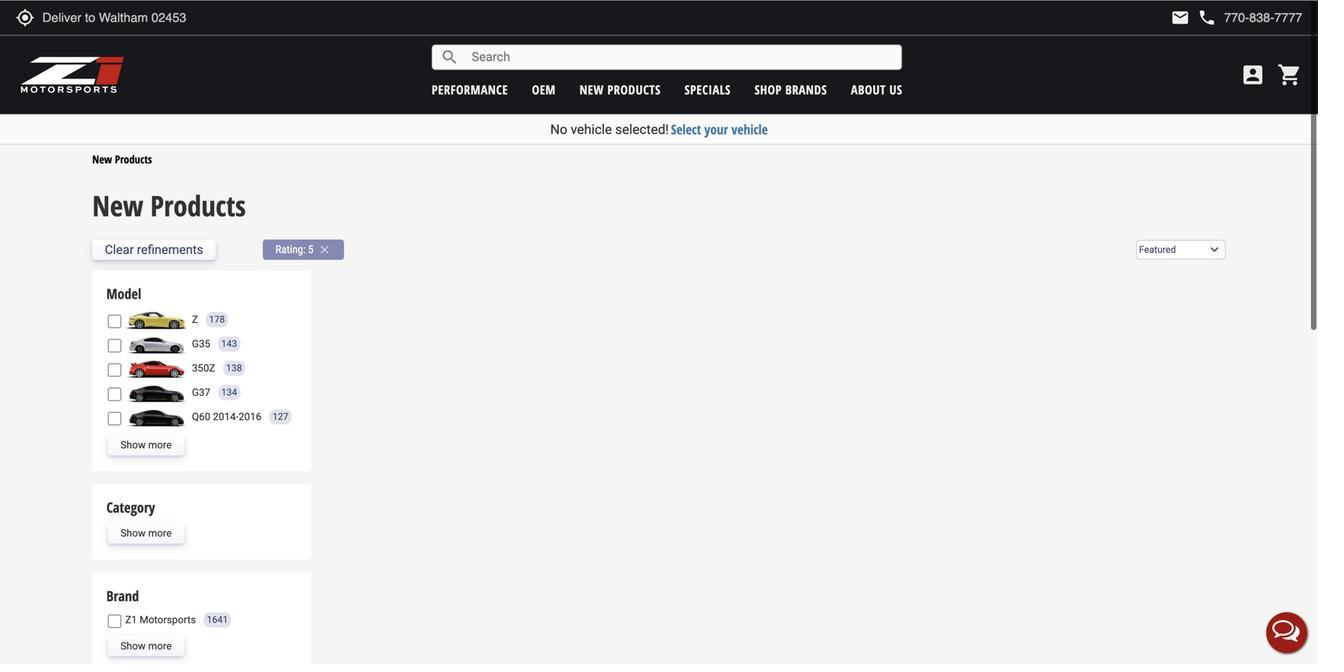 Task type: locate. For each thing, give the bounding box(es) containing it.
1 new from the top
[[92, 151, 112, 166]]

143
[[221, 338, 237, 349]]

about us link
[[851, 81, 903, 98]]

no
[[550, 121, 567, 137]]

vehicle right no
[[571, 121, 612, 137]]

your
[[704, 120, 728, 138]]

refinements
[[137, 242, 203, 257]]

5
[[308, 243, 314, 256]]

new
[[92, 151, 112, 166], [92, 186, 143, 224]]

350z
[[192, 362, 215, 374]]

show more button down category
[[108, 523, 184, 544]]

z1 motorsports logo image
[[20, 55, 125, 94]]

q60 2014-2016
[[192, 411, 262, 423]]

shop
[[755, 81, 782, 98]]

more down category
[[148, 527, 172, 539]]

show more button down infiniti q60 coupe cv36 2014 2015 vq37vhr 3.7l z1 motorsports 'image'
[[108, 435, 184, 455]]

more down infiniti q60 coupe cv36 2014 2015 vq37vhr 3.7l z1 motorsports 'image'
[[148, 439, 172, 451]]

show down infiniti q60 coupe cv36 2014 2015 vq37vhr 3.7l z1 motorsports 'image'
[[121, 439, 146, 451]]

show more down z1 motorsports at left bottom
[[121, 640, 172, 652]]

phone
[[1198, 8, 1216, 27]]

2014-
[[213, 411, 239, 423]]

us
[[889, 81, 903, 98]]

3 more from the top
[[148, 640, 172, 652]]

shopping_cart link
[[1273, 62, 1303, 87]]

Search search field
[[459, 45, 902, 69]]

1 vertical spatial show more
[[121, 527, 172, 539]]

clear refinements button
[[92, 239, 216, 260]]

g35
[[192, 338, 210, 350]]

more for model
[[148, 439, 172, 451]]

134
[[221, 387, 237, 398]]

g37
[[192, 386, 210, 398]]

3 show from the top
[[121, 640, 146, 652]]

2 vertical spatial show more
[[121, 640, 172, 652]]

more for brand
[[148, 640, 172, 652]]

1 show from the top
[[121, 439, 146, 451]]

show
[[121, 439, 146, 451], [121, 527, 146, 539], [121, 640, 146, 652]]

0 horizontal spatial vehicle
[[571, 121, 612, 137]]

0 vertical spatial show more button
[[108, 435, 184, 455]]

2016
[[239, 411, 262, 423]]

2 vertical spatial show more button
[[108, 636, 184, 657]]

new products
[[92, 151, 152, 166], [92, 186, 246, 224]]

z1 motorsports
[[125, 614, 196, 626]]

my_location
[[16, 8, 35, 27]]

more
[[148, 439, 172, 451], [148, 527, 172, 539], [148, 640, 172, 652]]

3 show more from the top
[[121, 640, 172, 652]]

brands
[[785, 81, 827, 98]]

specials link
[[685, 81, 731, 98]]

products
[[115, 151, 152, 166], [150, 186, 246, 224]]

vehicle
[[732, 120, 768, 138], [571, 121, 612, 137]]

0 vertical spatial show more
[[121, 439, 172, 451]]

infiniti g35 coupe sedan v35 v36 skyline 2003 2004 2005 2006 2007 2008 3.5l vq35de revup rev up vq35hr z1 motorsports image
[[125, 334, 188, 354]]

z
[[192, 313, 198, 325]]

2 show more button from the top
[[108, 523, 184, 544]]

show more button
[[108, 435, 184, 455], [108, 523, 184, 544], [108, 636, 184, 657]]

more down z1 motorsports at left bottom
[[148, 640, 172, 652]]

specials
[[685, 81, 731, 98]]

1 vertical spatial show more button
[[108, 523, 184, 544]]

phone link
[[1198, 8, 1303, 27]]

account_box link
[[1237, 62, 1270, 87]]

show more button down z1 motorsports at left bottom
[[108, 636, 184, 657]]

mail phone
[[1171, 8, 1216, 27]]

0 vertical spatial new products
[[92, 151, 152, 166]]

1 vertical spatial more
[[148, 527, 172, 539]]

1 show more button from the top
[[108, 435, 184, 455]]

3 show more button from the top
[[108, 636, 184, 657]]

0 vertical spatial show
[[121, 439, 146, 451]]

1 vertical spatial new products
[[92, 186, 246, 224]]

clear
[[105, 242, 134, 257]]

0 vertical spatial more
[[148, 439, 172, 451]]

show more button for model
[[108, 435, 184, 455]]

shopping_cart
[[1277, 62, 1303, 87]]

show down z1
[[121, 640, 146, 652]]

1 show more from the top
[[121, 439, 172, 451]]

oem
[[532, 81, 556, 98]]

show more for model
[[121, 439, 172, 451]]

show down category
[[121, 527, 146, 539]]

close
[[318, 242, 332, 257]]

show more
[[121, 439, 172, 451], [121, 527, 172, 539], [121, 640, 172, 652]]

select
[[671, 120, 701, 138]]

None checkbox
[[108, 314, 121, 328], [108, 339, 121, 352], [108, 412, 121, 425], [108, 314, 121, 328], [108, 339, 121, 352], [108, 412, 121, 425]]

show more down infiniti q60 coupe cv36 2014 2015 vq37vhr 3.7l z1 motorsports 'image'
[[121, 439, 172, 451]]

2023 nissan z image
[[125, 309, 188, 330]]

show more down category
[[121, 527, 172, 539]]

0 vertical spatial new
[[92, 151, 112, 166]]

rating:
[[276, 243, 306, 256]]

1 vertical spatial show
[[121, 527, 146, 539]]

2 new from the top
[[92, 186, 143, 224]]

shop brands
[[755, 81, 827, 98]]

vehicle right your
[[732, 120, 768, 138]]

None checkbox
[[108, 363, 121, 376], [108, 387, 121, 401], [108, 615, 121, 628], [108, 363, 121, 376], [108, 387, 121, 401], [108, 615, 121, 628]]

2 vertical spatial more
[[148, 640, 172, 652]]

show for model
[[121, 439, 146, 451]]

2 vertical spatial show
[[121, 640, 146, 652]]

1 vertical spatial new
[[92, 186, 143, 224]]

1 more from the top
[[148, 439, 172, 451]]



Task type: describe. For each thing, give the bounding box(es) containing it.
new products link
[[92, 151, 152, 166]]

clear refinements
[[105, 242, 203, 257]]

category
[[106, 498, 155, 517]]

search
[[440, 47, 459, 66]]

no vehicle selected! select your vehicle
[[550, 120, 768, 138]]

rating: 5 close
[[276, 242, 332, 257]]

show more for brand
[[121, 640, 172, 652]]

model
[[106, 284, 141, 303]]

vehicle inside no vehicle selected! select your vehicle
[[571, 121, 612, 137]]

2 show from the top
[[121, 527, 146, 539]]

show more button for brand
[[108, 636, 184, 657]]

mail link
[[1171, 8, 1190, 27]]

show for brand
[[121, 640, 146, 652]]

about us
[[851, 81, 903, 98]]

2 more from the top
[[148, 527, 172, 539]]

nissan 350z z33 2003 2004 2005 2006 2007 2008 2009 vq35de 3.5l revup rev up vq35hr nismo z1 motorsports image
[[125, 358, 188, 378]]

178
[[209, 314, 225, 325]]

new products
[[580, 81, 661, 98]]

oem link
[[532, 81, 556, 98]]

q60
[[192, 411, 210, 423]]

performance link
[[432, 81, 508, 98]]

account_box
[[1241, 62, 1266, 87]]

2 show more from the top
[[121, 527, 172, 539]]

infiniti q60 coupe cv36 2014 2015 vq37vhr 3.7l z1 motorsports image
[[125, 407, 188, 427]]

performance
[[432, 81, 508, 98]]

new
[[580, 81, 604, 98]]

z1
[[125, 614, 137, 626]]

motorsports
[[140, 614, 196, 626]]

1 vertical spatial products
[[150, 186, 246, 224]]

1 horizontal spatial vehicle
[[732, 120, 768, 138]]

selected!
[[615, 121, 669, 137]]

shop brands link
[[755, 81, 827, 98]]

about
[[851, 81, 886, 98]]

select your vehicle link
[[671, 120, 768, 138]]

brand
[[106, 586, 139, 606]]

138
[[226, 363, 242, 374]]

products
[[607, 81, 661, 98]]

new products link
[[580, 81, 661, 98]]

1 new products from the top
[[92, 151, 152, 166]]

127
[[273, 411, 288, 422]]

2 new products from the top
[[92, 186, 246, 224]]

0 vertical spatial products
[[115, 151, 152, 166]]

1641
[[207, 615, 228, 625]]

mail
[[1171, 8, 1190, 27]]

infiniti g37 coupe sedan convertible v36 cv36 hv36 skyline 2008 2009 2010 2011 2012 2013 3.7l vq37vhr z1 motorsports image
[[125, 382, 188, 403]]



Task type: vqa. For each thing, say whether or not it's contained in the screenshot.
Z1
yes



